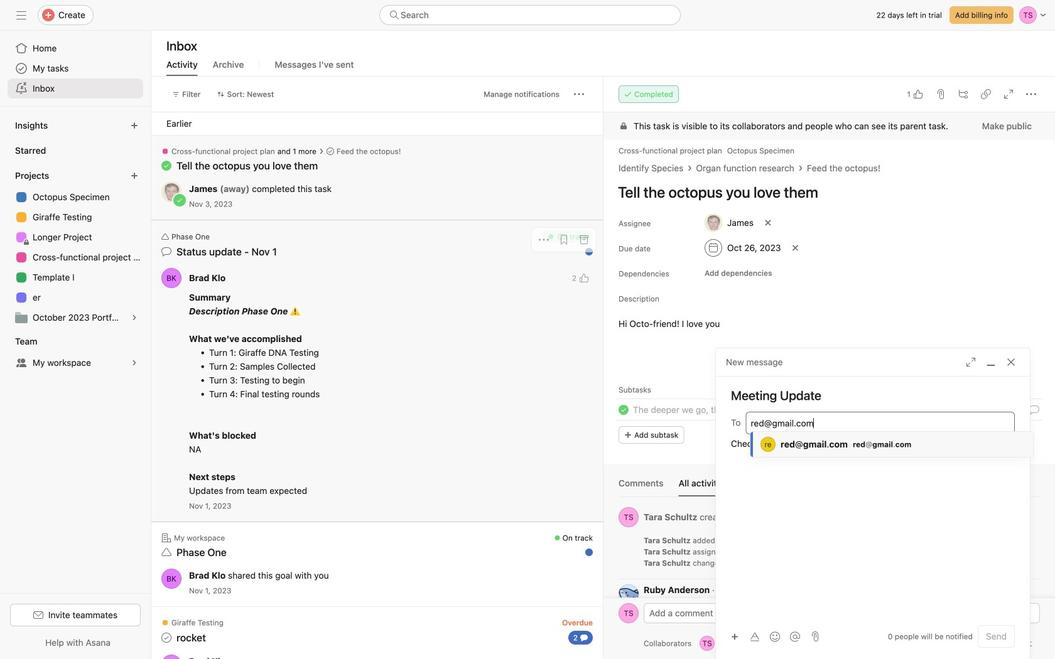 Task type: describe. For each thing, give the bounding box(es) containing it.
1 horizontal spatial open user profile image
[[619, 585, 639, 605]]

insert an object image
[[732, 634, 739, 641]]

remove assignee image
[[765, 219, 772, 227]]

see details, october 2023 portfolio image
[[131, 314, 138, 322]]

formatting image
[[750, 633, 761, 643]]

at mention image
[[791, 633, 801, 643]]

2 add or remove collaborators image from the left
[[735, 637, 751, 652]]

Task Name text field
[[634, 404, 801, 417]]

status update icon image
[[162, 247, 172, 257]]

archive notification image
[[579, 235, 590, 245]]

expand popout to full screen image
[[967, 358, 977, 368]]

leftcount image
[[581, 635, 588, 642]]

hide sidebar image
[[16, 10, 26, 20]]

tell the octopus you love them dialog
[[604, 77, 1056, 660]]

Type the name of a team, a project, or people text field
[[751, 416, 1009, 431]]

see details, my workspace image
[[131, 360, 138, 367]]

add to bookmarks image
[[559, 235, 569, 245]]

tab list inside tell the octopus you love them dialog
[[619, 477, 1041, 498]]

attachments: add a file to this task, tell the octopus you love them image
[[936, 89, 947, 99]]

0 horizontal spatial open user profile image
[[162, 268, 182, 288]]

new insights image
[[131, 122, 138, 129]]

projects element
[[0, 165, 151, 331]]

2 delete story image from the top
[[1032, 548, 1040, 556]]

close image
[[1007, 358, 1017, 368]]

0 comments. click to go to subtask details and comments image
[[1030, 405, 1040, 415]]

global element
[[0, 31, 151, 106]]



Task type: vqa. For each thing, say whether or not it's contained in the screenshot.
the right Open user profile image
yes



Task type: locate. For each thing, give the bounding box(es) containing it.
2 vertical spatial delete story image
[[1032, 559, 1040, 567]]

new project or portfolio image
[[131, 172, 138, 180]]

emoji image
[[771, 633, 781, 643]]

completed image
[[617, 403, 632, 418]]

1 vertical spatial open user profile image
[[162, 569, 182, 590]]

0 vertical spatial open user profile image
[[162, 268, 182, 288]]

1 like. click to like this task image
[[914, 89, 924, 99]]

0 vertical spatial delete story image
[[1032, 537, 1040, 544]]

Completed checkbox
[[617, 403, 632, 418]]

2 likes. click to like this task image
[[579, 273, 590, 283]]

add subtask image
[[959, 89, 969, 99]]

1 vertical spatial delete story image
[[1032, 548, 1040, 556]]

2 vertical spatial open user profile image
[[619, 604, 639, 624]]

delete story image
[[1032, 537, 1040, 544], [1032, 548, 1040, 556], [1032, 559, 1040, 567]]

⚠️ image
[[290, 307, 300, 317]]

open user profile image
[[619, 508, 639, 528], [162, 569, 182, 590], [619, 604, 639, 624]]

open user profile image
[[162, 268, 182, 288], [619, 585, 639, 605]]

add or remove collaborators image
[[758, 640, 766, 648]]

add or remove collaborators image left add or remove collaborators image
[[735, 637, 751, 652]]

show options image
[[1028, 586, 1036, 594]]

list box
[[380, 5, 681, 25]]

0 vertical spatial open user profile image
[[619, 508, 639, 528]]

clear due date image
[[792, 244, 800, 252]]

add or remove collaborators image left the "insert an object" icon
[[700, 637, 715, 652]]

1 delete story image from the top
[[1032, 537, 1040, 544]]

sort: newest image
[[217, 91, 225, 98]]

toolbar
[[727, 628, 807, 646]]

3 delete story image from the top
[[1032, 559, 1040, 567]]

main content
[[604, 113, 1056, 658]]

more actions for this task image
[[1027, 89, 1037, 99]]

tab list
[[619, 477, 1041, 498]]

Add subject text field
[[717, 387, 1031, 405]]

more actions image
[[574, 89, 585, 99]]

1 vertical spatial open user profile image
[[619, 585, 639, 605]]

1 horizontal spatial add or remove collaborators image
[[735, 637, 751, 652]]

add or remove collaborators image
[[700, 637, 715, 652], [735, 637, 751, 652]]

dialog
[[717, 349, 1031, 660]]

teams element
[[0, 331, 151, 376]]

copy task link image
[[982, 89, 992, 99]]

minimize image
[[987, 358, 997, 368]]

0 horizontal spatial add or remove collaborators image
[[700, 637, 715, 652]]

1 add or remove collaborators image from the left
[[700, 637, 715, 652]]

Task Name text field
[[610, 178, 1041, 207]]

full screen image
[[1004, 89, 1014, 99]]

list item
[[604, 399, 1056, 422]]



